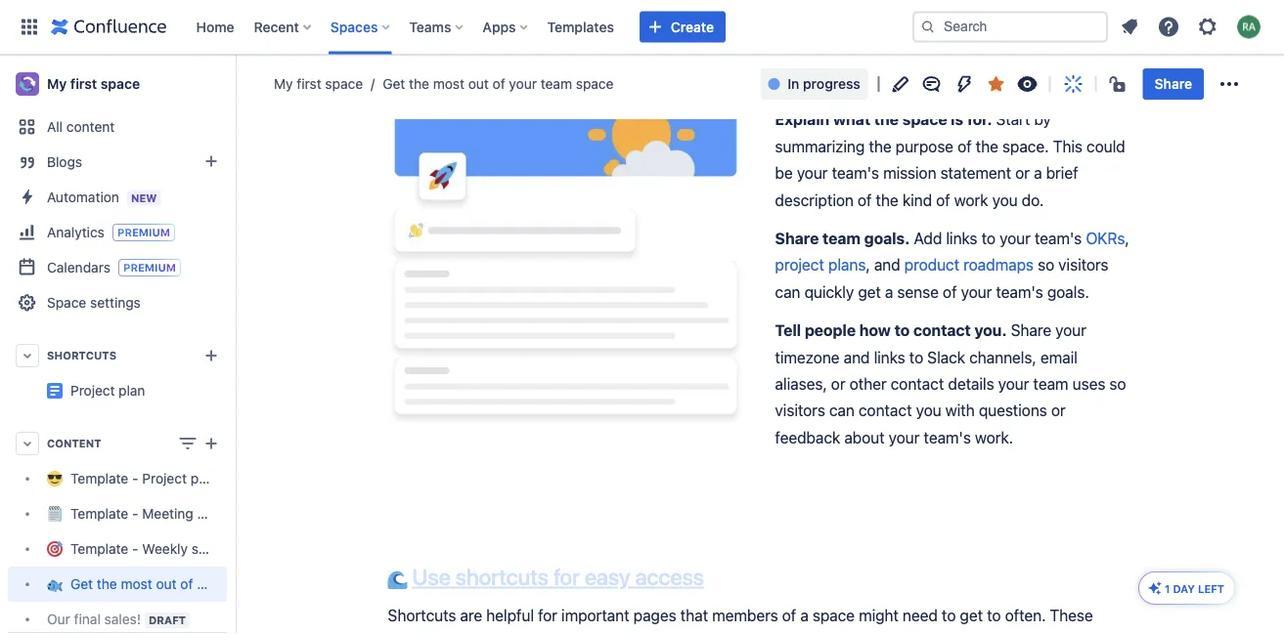 Task type: describe. For each thing, give the bounding box(es) containing it.
you inside 'start by summarizing the purpose of the space. this could be your team's mission statement or a brief description of the kind of work you do.'
[[993, 191, 1018, 209]]

space down templates link
[[576, 76, 614, 92]]

uses
[[1073, 375, 1106, 394]]

collapse sidebar image
[[213, 65, 256, 104]]

email
[[1041, 348, 1078, 367]]

of down apps
[[493, 76, 505, 92]]

for.
[[968, 110, 993, 129]]

overview
[[1043, 45, 1105, 63]]

space element
[[0, 55, 302, 635]]

change view image
[[176, 432, 200, 456]]

with
[[946, 402, 975, 420]]

appswitcher icon image
[[18, 15, 41, 39]]

you inside 'share your timezone and links to slack channels, email aliases, or other contact details your team uses so visitors can contact you with questions or feedback about your team's work.'
[[916, 402, 942, 420]]

home link
[[190, 11, 240, 43]]

team's inside 'start by summarizing the purpose of the space. this could be your team's mission statement or a brief description of the kind of work you do.'
[[832, 164, 880, 182]]

meeting
[[142, 506, 193, 522]]

kind
[[903, 191, 932, 209]]

template - weekly status report
[[70, 542, 273, 558]]

analytics
[[47, 224, 105, 240]]

your inside this gives your overview visual appeal and makes it welcoming for visitors.
[[1008, 45, 1039, 63]]

your up email
[[1056, 321, 1087, 340]]

all content link
[[8, 110, 227, 145]]

blogs link
[[8, 145, 227, 180]]

these
[[1050, 607, 1094, 626]]

settings icon image
[[1197, 15, 1220, 39]]

start
[[996, 110, 1031, 129]]

be
[[775, 164, 793, 182]]

a inside 'start by summarizing the purpose of the space. this could be your team's mission statement or a brief description of the kind of work you do.'
[[1034, 164, 1042, 182]]

space inside shortcuts are helpful for important pages that members of a space might need to get to often. these shortcuts are added and organized by the space administrator. space admins can link to pages in th
[[831, 634, 875, 635]]

quickly
[[805, 283, 854, 301]]

space up all content "link"
[[101, 76, 140, 92]]

gives
[[967, 45, 1004, 63]]

aliases,
[[775, 375, 827, 394]]

can inside 'share your timezone and links to slack channels, email aliases, or other contact details your team uses so visitors can contact you with questions or feedback about your team's work.'
[[830, 402, 855, 420]]

that
[[681, 607, 708, 626]]

product
[[905, 256, 960, 275]]

create
[[671, 19, 714, 35]]

access
[[635, 564, 704, 591]]

Search field
[[913, 11, 1109, 43]]

templates link
[[542, 11, 620, 43]]

tell people how to contact you.
[[775, 321, 1007, 340]]

spaces button
[[325, 11, 398, 43]]

left
[[1198, 583, 1225, 596]]

start by summarizing the purpose of the space. this could be your team's mission statement or a brief description of the kind of work you do.
[[775, 110, 1130, 209]]

template - project plan image
[[47, 384, 63, 399]]

the inside space element
[[97, 577, 117, 593]]

of right kind on the top
[[936, 191, 951, 209]]

to inside share team goals. add links to your team's okrs , project plans , and product roadmaps
[[982, 229, 996, 248]]

need
[[903, 607, 938, 626]]

share team goals. add links to your team's okrs , project plans , and product roadmaps
[[775, 229, 1134, 275]]

channels,
[[970, 348, 1037, 367]]

so inside 'share your timezone and links to slack channels, email aliases, or other contact details your team uses so visitors can contact you with questions or feedback about your team's work.'
[[1110, 375, 1127, 394]]

teams
[[409, 19, 451, 35]]

all
[[47, 119, 63, 135]]

questions
[[979, 402, 1048, 420]]

or inside 'start by summarizing the purpose of the space. this could be your team's mission statement or a brief description of the kind of work you do.'
[[1016, 164, 1030, 182]]

most inside space element
[[121, 577, 152, 593]]

do.
[[1022, 191, 1044, 209]]

template - meeting notes
[[70, 506, 232, 522]]

tree inside space element
[[8, 462, 302, 635]]

template - project plan link
[[8, 462, 227, 497]]

project
[[775, 256, 825, 275]]

template - weekly status report link
[[8, 532, 273, 567]]

helpful
[[486, 607, 534, 626]]

0 horizontal spatial pages
[[634, 607, 677, 626]]

team's inside 'share your timezone and links to slack channels, email aliases, or other contact details your team uses so visitors can contact you with questions or feedback about your team's work.'
[[924, 429, 971, 447]]

create content image
[[200, 432, 223, 456]]

the down explain what the space is for.
[[869, 137, 892, 155]]

new
[[131, 192, 157, 204]]

added
[[485, 634, 529, 635]]

members
[[712, 607, 778, 626]]

okrs
[[1086, 229, 1125, 248]]

0 horizontal spatial project plan
[[70, 383, 145, 399]]

space down 'spaces'
[[325, 76, 363, 92]]

add a header image.
[[775, 45, 929, 63]]

recent
[[254, 19, 299, 35]]

add shortcut image
[[200, 344, 223, 368]]

for inside this gives your overview visual appeal and makes it welcoming for visitors.
[[1043, 72, 1062, 90]]

use shortcuts for easy access
[[412, 564, 704, 591]]

quick summary image
[[1062, 72, 1086, 96]]

brief
[[1046, 164, 1079, 182]]

in
[[1056, 634, 1068, 635]]

0 horizontal spatial my first space link
[[8, 65, 227, 104]]

your up questions at the bottom right of page
[[999, 375, 1030, 394]]

in progress
[[788, 76, 861, 92]]

your down apps popup button
[[509, 76, 537, 92]]

0 vertical spatial most
[[433, 76, 465, 92]]

1 horizontal spatial project plan
[[227, 375, 302, 391]]

create a blog image
[[200, 150, 223, 173]]

get the most out of your team space inside space element
[[70, 577, 302, 593]]

about
[[845, 429, 885, 447]]

1 vertical spatial are
[[458, 634, 481, 635]]

0 horizontal spatial project
[[70, 383, 115, 399]]

and inside shortcuts are helpful for important pages that members of a space might need to get to often. these shortcuts are added and organized by the space administrator. space admins can link to pages in th
[[533, 634, 559, 635]]

work.
[[975, 429, 1014, 447]]

space left might
[[813, 607, 855, 626]]

0 horizontal spatial ,
[[866, 256, 870, 275]]

mission
[[884, 164, 937, 182]]

our final sales! draft
[[47, 612, 186, 628]]

tell
[[775, 321, 801, 340]]

0 vertical spatial are
[[460, 607, 482, 626]]

copy image
[[702, 565, 726, 589]]

space down that
[[685, 634, 727, 635]]

so visitors can quickly get a sense of your team's goals.
[[775, 256, 1113, 301]]

your inside so visitors can quickly get a sense of your team's goals.
[[961, 283, 992, 301]]

2 first from the left
[[297, 76, 322, 92]]

visitors inside so visitors can quickly get a sense of your team's goals.
[[1059, 256, 1109, 275]]

the inside shortcuts are helpful for important pages that members of a space might need to get to often. these shortcuts are added and organized by the space administrator. space admins can link to pages in th
[[658, 634, 681, 635]]

this inside 'start by summarizing the purpose of the space. this could be your team's mission statement or a brief description of the kind of work you do.'
[[1053, 137, 1083, 155]]

often.
[[1005, 607, 1046, 626]]

the down for. in the top right of the page
[[976, 137, 999, 155]]

description
[[775, 191, 854, 209]]

to left the "often."
[[987, 607, 1001, 626]]

1 vertical spatial for
[[553, 564, 580, 591]]

spaces
[[331, 19, 378, 35]]

2 horizontal spatial or
[[1052, 402, 1066, 420]]

- for meeting
[[132, 506, 138, 522]]

1 horizontal spatial get the most out of your team space link
[[363, 74, 614, 94]]

1 vertical spatial or
[[831, 375, 846, 394]]

out inside tree
[[156, 577, 177, 593]]

0 vertical spatial get the most out of your team space
[[383, 76, 614, 92]]

1
[[1165, 583, 1171, 596]]

the down teams
[[409, 76, 429, 92]]

day
[[1174, 583, 1196, 596]]

of down is
[[958, 137, 972, 155]]

visitors inside 'share your timezone and links to slack channels, email aliases, or other contact details your team uses so visitors can contact you with questions or feedback about your team's work.'
[[775, 402, 826, 420]]

project plan link up the change view icon on the left of page
[[8, 374, 302, 409]]

and inside this gives your overview visual appeal and makes it welcoming for visitors.
[[870, 72, 897, 90]]

to right how
[[895, 321, 910, 340]]

1 horizontal spatial my first space link
[[274, 74, 363, 94]]

purpose
[[896, 137, 954, 155]]

template for template - meeting notes
[[70, 506, 128, 522]]

summarizing
[[775, 137, 865, 155]]

might
[[859, 607, 899, 626]]

makes
[[901, 72, 946, 90]]

share button
[[1143, 68, 1204, 100]]

:ocean: image
[[388, 570, 408, 590]]

1 horizontal spatial get
[[383, 76, 405, 92]]

your profile and preferences image
[[1238, 15, 1261, 39]]

sense
[[898, 283, 939, 301]]

can inside shortcuts are helpful for important pages that members of a space might need to get to often. these shortcuts are added and organized by the space administrator. space admins can link to pages in th
[[934, 634, 959, 635]]

team inside share team goals. add links to your team's okrs , project plans , and product roadmaps
[[823, 229, 861, 248]]

image.
[[878, 45, 929, 63]]

share your timezone and links to slack channels, email aliases, or other contact details your team uses so visitors can contact you with questions or feedback about your team's work.
[[775, 321, 1131, 447]]

my first space inside space element
[[47, 76, 140, 92]]

use
[[412, 564, 451, 591]]

content
[[47, 438, 101, 451]]

2 horizontal spatial project
[[227, 375, 272, 391]]

this gives your overview visual appeal and makes it welcoming for visitors.
[[775, 45, 1120, 90]]

calendars
[[47, 259, 111, 275]]

1 horizontal spatial plan
[[191, 471, 217, 487]]

1 vertical spatial contact
[[891, 375, 944, 394]]

shortcuts inside shortcuts are helpful for important pages that members of a space might need to get to often. these shortcuts are added and organized by the space administrator. space admins can link to pages in th
[[388, 634, 454, 635]]

visitors.
[[1066, 72, 1120, 90]]



Task type: vqa. For each thing, say whether or not it's contained in the screenshot.
the get in the so visitors can quickly get a sense of your team's goals.
yes



Task type: locate. For each thing, give the bounding box(es) containing it.
first inside space element
[[70, 76, 97, 92]]

- inside template - project plan link
[[132, 471, 138, 487]]

first
[[70, 76, 97, 92], [297, 76, 322, 92]]

my first space down recent popup button
[[274, 76, 363, 92]]

content
[[66, 119, 115, 135]]

your right 'about'
[[889, 429, 920, 447]]

team's down the do.
[[1035, 229, 1082, 248]]

explain
[[775, 110, 830, 129]]

- for project
[[132, 471, 138, 487]]

- inside template - meeting notes link
[[132, 506, 138, 522]]

all content
[[47, 119, 115, 135]]

organized
[[563, 634, 633, 635]]

space down might
[[831, 634, 875, 635]]

0 horizontal spatial most
[[121, 577, 152, 593]]

a up in progress
[[809, 45, 818, 63]]

a left sense
[[885, 283, 894, 301]]

2 - from the top
[[132, 506, 138, 522]]

add inside share team goals. add links to your team's okrs , project plans , and product roadmaps
[[914, 229, 942, 248]]

1 horizontal spatial visitors
[[1059, 256, 1109, 275]]

0 horizontal spatial get
[[70, 577, 93, 593]]

2 vertical spatial share
[[1011, 321, 1052, 340]]

share inside share team goals. add links to your team's okrs , project plans , and product roadmaps
[[775, 229, 819, 248]]

1 template from the top
[[70, 471, 128, 487]]

global element
[[12, 0, 909, 54]]

contact up slack
[[914, 321, 971, 340]]

create button
[[640, 11, 726, 43]]

1 vertical spatial get the most out of your team space link
[[8, 567, 302, 603]]

, down could
[[1125, 229, 1130, 248]]

are left added
[[458, 634, 481, 635]]

1 my first space from the left
[[47, 76, 140, 92]]

0 vertical spatial get
[[383, 76, 405, 92]]

premium image
[[112, 224, 175, 242], [118, 259, 181, 277]]

1 horizontal spatial shortcuts
[[388, 607, 456, 626]]

share right no restrictions image
[[1155, 76, 1193, 92]]

2 horizontal spatial plan
[[275, 375, 302, 391]]

space down calendars
[[47, 295, 86, 311]]

recent button
[[248, 11, 319, 43]]

calendars link
[[8, 250, 227, 286]]

product roadmaps link
[[905, 256, 1034, 275]]

0 horizontal spatial my first space
[[47, 76, 140, 92]]

contact down other
[[859, 402, 912, 420]]

can left the link
[[934, 634, 959, 635]]

2 vertical spatial or
[[1052, 402, 1066, 420]]

premium image down new
[[112, 224, 175, 242]]

0 vertical spatial out
[[468, 76, 489, 92]]

by
[[1035, 110, 1052, 129], [637, 634, 654, 635]]

is
[[951, 110, 964, 129]]

tree containing template - project plan
[[8, 462, 302, 635]]

link
[[963, 634, 987, 635]]

1 vertical spatial out
[[156, 577, 177, 593]]

get the most out of your team space link down apps
[[363, 74, 614, 94]]

0 horizontal spatial shortcuts
[[388, 634, 454, 635]]

1 vertical spatial ,
[[866, 256, 870, 275]]

my first space link down recent popup button
[[274, 74, 363, 94]]

share for share
[[1155, 76, 1193, 92]]

1 - from the top
[[132, 471, 138, 487]]

:ocean: image
[[388, 570, 408, 590]]

people
[[805, 321, 856, 340]]

goals. inside share team goals. add links to your team's okrs , project plans , and product roadmaps
[[865, 229, 910, 248]]

links
[[946, 229, 978, 248], [874, 348, 906, 367]]

explain what the space is for.
[[775, 110, 996, 129]]

slack
[[928, 348, 966, 367]]

of right the description in the top right of the page
[[858, 191, 872, 209]]

1 horizontal spatial pages
[[1009, 634, 1052, 635]]

1 horizontal spatial this
[[1053, 137, 1083, 155]]

premium image for analytics
[[112, 224, 175, 242]]

get inside tree
[[70, 577, 93, 593]]

1 vertical spatial goals.
[[1048, 283, 1090, 301]]

1 vertical spatial links
[[874, 348, 906, 367]]

2 vertical spatial contact
[[859, 402, 912, 420]]

1 my from the left
[[47, 76, 67, 92]]

project plan link down shortcuts dropdown button
[[70, 383, 145, 399]]

1 vertical spatial this
[[1053, 137, 1083, 155]]

3 template from the top
[[70, 542, 128, 558]]

automation menu button icon image
[[954, 72, 977, 96]]

pages left that
[[634, 607, 677, 626]]

team
[[541, 76, 572, 92], [823, 229, 861, 248], [1034, 375, 1069, 394], [228, 577, 260, 593]]

1 vertical spatial most
[[121, 577, 152, 593]]

notification icon image
[[1118, 15, 1142, 39]]

2 my from the left
[[274, 76, 293, 92]]

1 vertical spatial so
[[1110, 375, 1127, 394]]

a inside so visitors can quickly get a sense of your team's goals.
[[885, 283, 894, 301]]

premium image up space settings link
[[118, 259, 181, 277]]

team's down with
[[924, 429, 971, 447]]

can up 'about'
[[830, 402, 855, 420]]

0 horizontal spatial space
[[47, 295, 86, 311]]

get up the link
[[960, 607, 983, 626]]

confluence image
[[51, 15, 167, 39], [51, 15, 167, 39]]

team's inside so visitors can quickly get a sense of your team's goals.
[[996, 283, 1044, 301]]

premium icon image
[[1148, 581, 1163, 597]]

project plans link
[[775, 256, 866, 275]]

0 horizontal spatial first
[[70, 76, 97, 92]]

1 horizontal spatial my first space
[[274, 76, 363, 92]]

links for and
[[874, 348, 906, 367]]

goals. up plans
[[865, 229, 910, 248]]

get
[[858, 283, 881, 301], [960, 607, 983, 626]]

final
[[74, 612, 101, 628]]

to inside 'share your timezone and links to slack channels, email aliases, or other contact details your team uses so visitors can contact you with questions or feedback about your team's work.'
[[910, 348, 924, 367]]

shortcuts
[[47, 350, 117, 363], [388, 607, 456, 626]]

to up roadmaps
[[982, 229, 996, 248]]

my
[[47, 76, 67, 92], [274, 76, 293, 92]]

premium image inside calendars link
[[118, 259, 181, 277]]

0 vertical spatial for
[[1043, 72, 1062, 90]]

shortcuts button
[[8, 339, 227, 374]]

0 vertical spatial you
[[993, 191, 1018, 209]]

get the most out of your team space down template - weekly status report
[[70, 577, 302, 593]]

1 horizontal spatial first
[[297, 76, 322, 92]]

1 vertical spatial premium image
[[118, 259, 181, 277]]

0 horizontal spatial my
[[47, 76, 67, 92]]

shortcuts for shortcuts
[[47, 350, 117, 363]]

get up final
[[70, 577, 93, 593]]

your up the description in the top right of the page
[[797, 164, 828, 182]]

visitors down okrs link
[[1059, 256, 1109, 275]]

by inside 'start by summarizing the purpose of the space. this could be your team's mission statement or a brief description of the kind of work you do.'
[[1035, 110, 1052, 129]]

weekly
[[142, 542, 188, 558]]

out down global "element" at top
[[468, 76, 489, 92]]

1 vertical spatial get
[[960, 607, 983, 626]]

0 vertical spatial visitors
[[1059, 256, 1109, 275]]

1 horizontal spatial share
[[1011, 321, 1052, 340]]

your inside 'start by summarizing the purpose of the space. this could be your team's mission statement or a brief description of the kind of work you do.'
[[797, 164, 828, 182]]

template down template - project plan link
[[70, 506, 128, 522]]

template - meeting notes link
[[8, 497, 232, 532]]

1 vertical spatial template
[[70, 506, 128, 522]]

admins
[[879, 634, 930, 635]]

shortcuts
[[456, 564, 549, 591], [388, 634, 454, 635]]

space
[[101, 76, 140, 92], [325, 76, 363, 92], [576, 76, 614, 92], [903, 110, 948, 129], [264, 577, 302, 593], [813, 607, 855, 626], [685, 634, 727, 635]]

2 vertical spatial can
[[934, 634, 959, 635]]

team inside 'share your timezone and links to slack channels, email aliases, or other contact details your team uses so visitors can contact you with questions or feedback about your team's work.'
[[1034, 375, 1069, 394]]

by inside shortcuts are helpful for important pages that members of a space might need to get to often. these shortcuts are added and organized by the space administrator. space admins can link to pages in th
[[637, 634, 654, 635]]

0 vertical spatial space
[[47, 295, 86, 311]]

0 vertical spatial so
[[1038, 256, 1055, 275]]

1 vertical spatial visitors
[[775, 402, 826, 420]]

how
[[860, 321, 891, 340]]

template for template - project plan
[[70, 471, 128, 487]]

more actions image
[[1218, 72, 1242, 96]]

for left easy on the bottom left of the page
[[553, 564, 580, 591]]

2 horizontal spatial can
[[934, 634, 959, 635]]

team's down summarizing
[[832, 164, 880, 182]]

shortcuts down use
[[388, 634, 454, 635]]

the left kind on the top
[[876, 191, 899, 209]]

you left with
[[916, 402, 942, 420]]

help icon image
[[1157, 15, 1181, 39]]

template - project plan
[[70, 471, 217, 487]]

share up project
[[775, 229, 819, 248]]

blogs
[[47, 154, 82, 170]]

your down status
[[197, 577, 225, 593]]

home
[[196, 19, 234, 35]]

share for share team goals. add links to your team's okrs , project plans , and product roadmaps
[[775, 229, 819, 248]]

or left other
[[831, 375, 846, 394]]

sales!
[[104, 612, 141, 628]]

1 horizontal spatial out
[[468, 76, 489, 92]]

2 template from the top
[[70, 506, 128, 522]]

first down recent popup button
[[297, 76, 322, 92]]

goals. inside so visitors can quickly get a sense of your team's goals.
[[1048, 283, 1090, 301]]

search image
[[921, 19, 936, 35]]

1 horizontal spatial can
[[830, 402, 855, 420]]

0 horizontal spatial shortcuts
[[47, 350, 117, 363]]

it
[[950, 72, 959, 90]]

get the most out of your team space link down weekly
[[8, 567, 302, 603]]

template for template - weekly status report
[[70, 542, 128, 558]]

you left the do.
[[993, 191, 1018, 209]]

could
[[1087, 137, 1126, 155]]

1 horizontal spatial get
[[960, 607, 983, 626]]

what
[[833, 110, 871, 129]]

1 vertical spatial add
[[914, 229, 942, 248]]

space down report
[[264, 577, 302, 593]]

my first space link
[[8, 65, 227, 104], [274, 74, 363, 94]]

automation
[[47, 189, 119, 205]]

0 vertical spatial pages
[[634, 607, 677, 626]]

1 vertical spatial get the most out of your team space
[[70, 577, 302, 593]]

0 vertical spatial -
[[132, 471, 138, 487]]

0 vertical spatial can
[[775, 283, 801, 301]]

progress
[[803, 76, 861, 92]]

0 vertical spatial premium image
[[112, 224, 175, 242]]

my inside space element
[[47, 76, 67, 92]]

team's down roadmaps
[[996, 283, 1044, 301]]

most down template - weekly status report link
[[121, 577, 152, 593]]

of inside shortcuts are helpful for important pages that members of a space might need to get to often. these shortcuts are added and organized by the space administrator. space admins can link to pages in th
[[782, 607, 797, 626]]

this up it
[[933, 45, 963, 63]]

0 vertical spatial by
[[1035, 110, 1052, 129]]

share inside dropdown button
[[1155, 76, 1193, 92]]

share inside 'share your timezone and links to slack channels, email aliases, or other contact details your team uses so visitors can contact you with questions or feedback about your team's work.'
[[1011, 321, 1052, 340]]

administrator.
[[731, 634, 827, 635]]

1 vertical spatial shortcuts
[[388, 607, 456, 626]]

your inside space element
[[197, 577, 225, 593]]

banner containing home
[[0, 0, 1285, 55]]

0 vertical spatial get
[[858, 283, 881, 301]]

templates
[[547, 19, 614, 35]]

header
[[822, 45, 874, 63]]

0 vertical spatial add
[[775, 45, 806, 63]]

project plan link
[[8, 374, 302, 409], [70, 383, 145, 399]]

no restrictions image
[[1108, 72, 1132, 96]]

of right sense
[[943, 283, 957, 301]]

0 horizontal spatial so
[[1038, 256, 1055, 275]]

for right helpful
[[538, 607, 558, 626]]

other
[[850, 375, 887, 394]]

this up brief
[[1053, 137, 1083, 155]]

settings
[[90, 295, 141, 311]]

template down content 'dropdown button'
[[70, 471, 128, 487]]

space settings link
[[8, 286, 227, 321]]

1 horizontal spatial get the most out of your team space
[[383, 76, 614, 92]]

shortcuts for shortcuts are helpful for important pages that members of a space might need to get to often. these shortcuts are added and organized by the space administrator. space admins can link to pages in th
[[388, 607, 456, 626]]

1 first from the left
[[70, 76, 97, 92]]

1 vertical spatial share
[[775, 229, 819, 248]]

banner
[[0, 0, 1285, 55]]

team down templates link
[[541, 76, 572, 92]]

- inside template - weekly status report link
[[132, 542, 138, 558]]

- for weekly
[[132, 542, 138, 558]]

template
[[70, 471, 128, 487], [70, 506, 128, 522], [70, 542, 128, 558]]

your down search field on the right
[[1008, 45, 1039, 63]]

and inside share team goals. add links to your team's okrs , project plans , and product roadmaps
[[874, 256, 901, 275]]

1 horizontal spatial so
[[1110, 375, 1127, 394]]

a left brief
[[1034, 164, 1042, 182]]

feedback
[[775, 429, 841, 447]]

a inside shortcuts are helpful for important pages that members of a space might need to get to often. these shortcuts are added and organized by the space administrator. space admins can link to pages in th
[[801, 607, 809, 626]]

goals. down okrs
[[1048, 283, 1090, 301]]

so right uses
[[1110, 375, 1127, 394]]

so right roadmaps
[[1038, 256, 1055, 275]]

team's inside share team goals. add links to your team's okrs , project plans , and product roadmaps
[[1035, 229, 1082, 248]]

get
[[383, 76, 405, 92], [70, 577, 93, 593]]

1 horizontal spatial you
[[993, 191, 1018, 209]]

0 horizontal spatial plan
[[119, 383, 145, 399]]

shortcuts up helpful
[[456, 564, 549, 591]]

tree
[[8, 462, 302, 635]]

premium image inside analytics link
[[112, 224, 175, 242]]

and inside 'share your timezone and links to slack channels, email aliases, or other contact details your team uses so visitors can contact you with questions or feedback about your team's work.'
[[844, 348, 870, 367]]

add up visual
[[775, 45, 806, 63]]

and up other
[[844, 348, 870, 367]]

2 vertical spatial -
[[132, 542, 138, 558]]

shortcuts down use
[[388, 607, 456, 626]]

1 horizontal spatial ,
[[1125, 229, 1130, 248]]

1 vertical spatial -
[[132, 506, 138, 522]]

0 horizontal spatial or
[[831, 375, 846, 394]]

0 vertical spatial shortcuts
[[47, 350, 117, 363]]

1 vertical spatial pages
[[1009, 634, 1052, 635]]

your up roadmaps
[[1000, 229, 1031, 248]]

premium image for calendars
[[118, 259, 181, 277]]

to right the link
[[991, 634, 1005, 635]]

and down image.
[[870, 72, 897, 90]]

links inside share team goals. add links to your team's okrs , project plans , and product roadmaps
[[946, 229, 978, 248]]

contact down slack
[[891, 375, 944, 394]]

2 my first space from the left
[[274, 76, 363, 92]]

space.
[[1003, 137, 1049, 155]]

by right organized at the left bottom
[[637, 634, 654, 635]]

this inside this gives your overview visual appeal and makes it welcoming for visitors.
[[933, 45, 963, 63]]

roadmaps
[[964, 256, 1034, 275]]

0 horizontal spatial goals.
[[865, 229, 910, 248]]

1 horizontal spatial by
[[1035, 110, 1052, 129]]

0 horizontal spatial by
[[637, 634, 654, 635]]

links up the product roadmaps link
[[946, 229, 978, 248]]

the right what
[[874, 110, 899, 129]]

0 vertical spatial shortcuts
[[456, 564, 549, 591]]

links inside 'share your timezone and links to slack channels, email aliases, or other contact details your team uses so visitors can contact you with questions or feedback about your team's work.'
[[874, 348, 906, 367]]

share
[[1155, 76, 1193, 92], [775, 229, 819, 248], [1011, 321, 1052, 340]]

in
[[788, 76, 800, 92]]

1 horizontal spatial project
[[142, 471, 187, 487]]

3 - from the top
[[132, 542, 138, 558]]

can inside so visitors can quickly get a sense of your team's goals.
[[775, 283, 801, 301]]

0 horizontal spatial get the most out of your team space link
[[8, 567, 302, 603]]

you.
[[975, 321, 1007, 340]]

most
[[433, 76, 465, 92], [121, 577, 152, 593]]

- left weekly
[[132, 542, 138, 558]]

your inside share team goals. add links to your team's okrs , project plans , and product roadmaps
[[1000, 229, 1031, 248]]

space up purpose
[[903, 110, 948, 129]]

shortcuts up template - project plan icon
[[47, 350, 117, 363]]

first up all content at the left of the page
[[70, 76, 97, 92]]

0 horizontal spatial visitors
[[775, 402, 826, 420]]

0 horizontal spatial you
[[916, 402, 942, 420]]

- up template - meeting notes link
[[132, 471, 138, 487]]

and right plans
[[874, 256, 901, 275]]

0 horizontal spatial get
[[858, 283, 881, 301]]

shortcuts inside shortcuts are helpful for important pages that members of a space might need to get to often. these shortcuts are added and organized by the space administrator. space admins can link to pages in th
[[388, 607, 456, 626]]

share for share your timezone and links to slack channels, email aliases, or other contact details your team uses so visitors can contact you with questions or feedback about your team's work.
[[1011, 321, 1052, 340]]

get inside shortcuts are helpful for important pages that members of a space might need to get to often. these shortcuts are added and organized by the space administrator. space admins can link to pages in th
[[960, 607, 983, 626]]

1 horizontal spatial most
[[433, 76, 465, 92]]

status
[[192, 542, 230, 558]]

pages down the "often."
[[1009, 634, 1052, 635]]

your
[[1008, 45, 1039, 63], [509, 76, 537, 92], [797, 164, 828, 182], [1000, 229, 1031, 248], [961, 283, 992, 301], [1056, 321, 1087, 340], [999, 375, 1030, 394], [889, 429, 920, 447], [197, 577, 225, 593]]

0 vertical spatial links
[[946, 229, 978, 248]]

of inside tree
[[180, 577, 193, 593]]

so
[[1038, 256, 1055, 275], [1110, 375, 1127, 394]]

of up administrator.
[[782, 607, 797, 626]]

0 vertical spatial this
[[933, 45, 963, 63]]

of inside so visitors can quickly get a sense of your team's goals.
[[943, 283, 957, 301]]

apps
[[483, 19, 516, 35]]

links for add
[[946, 229, 978, 248]]

timezone
[[775, 348, 840, 367]]

stop watching image
[[1016, 72, 1040, 96]]

to right need
[[942, 607, 956, 626]]

0 vertical spatial goals.
[[865, 229, 910, 248]]

your down the product roadmaps link
[[961, 283, 992, 301]]

important
[[562, 607, 630, 626]]

our
[[47, 612, 70, 628]]

are
[[460, 607, 482, 626], [458, 634, 481, 635]]

1 horizontal spatial add
[[914, 229, 942, 248]]

shortcuts inside dropdown button
[[47, 350, 117, 363]]

get down spaces popup button
[[383, 76, 405, 92]]

1 vertical spatial shortcuts
[[388, 634, 454, 635]]

or
[[1016, 164, 1030, 182], [831, 375, 846, 394], [1052, 402, 1066, 420]]

1 horizontal spatial links
[[946, 229, 978, 248]]

get inside so visitors can quickly get a sense of your team's goals.
[[858, 283, 881, 301]]

team down email
[[1034, 375, 1069, 394]]

visual
[[775, 72, 815, 90]]

1 vertical spatial by
[[637, 634, 654, 635]]

template down template - meeting notes link
[[70, 542, 128, 558]]

team up plans
[[823, 229, 861, 248]]

analytics link
[[8, 215, 227, 250]]

get down plans
[[858, 283, 881, 301]]

team inside space element
[[228, 577, 260, 593]]

draft
[[149, 615, 186, 627]]

for inside shortcuts are helpful for important pages that members of a space might need to get to often. these shortcuts are added and organized by the space administrator. space admins can link to pages in th
[[538, 607, 558, 626]]

0 horizontal spatial share
[[775, 229, 819, 248]]

0 vertical spatial contact
[[914, 321, 971, 340]]

can down project
[[775, 283, 801, 301]]

0 horizontal spatial get the most out of your team space
[[70, 577, 302, 593]]

welcoming
[[963, 72, 1038, 90]]

a up administrator.
[[801, 607, 809, 626]]

my up all
[[47, 76, 67, 92]]

2 horizontal spatial share
[[1155, 76, 1193, 92]]

so inside so visitors can quickly get a sense of your team's goals.
[[1038, 256, 1055, 275]]

1 horizontal spatial goals.
[[1048, 283, 1090, 301]]

to
[[982, 229, 996, 248], [895, 321, 910, 340], [910, 348, 924, 367], [942, 607, 956, 626], [987, 607, 1001, 626], [991, 634, 1005, 635]]

the up our final sales! draft
[[97, 577, 117, 593]]

shortcuts are helpful for important pages that members of a space might need to get to often. these shortcuts are added and organized by the space administrator. space admins can link to pages in th
[[388, 607, 1122, 635]]

apps button
[[477, 11, 536, 43]]

edit this page image
[[889, 72, 913, 96]]

most down global "element" at top
[[433, 76, 465, 92]]

unstar image
[[985, 72, 1008, 96]]

1 horizontal spatial shortcuts
[[456, 564, 549, 591]]



